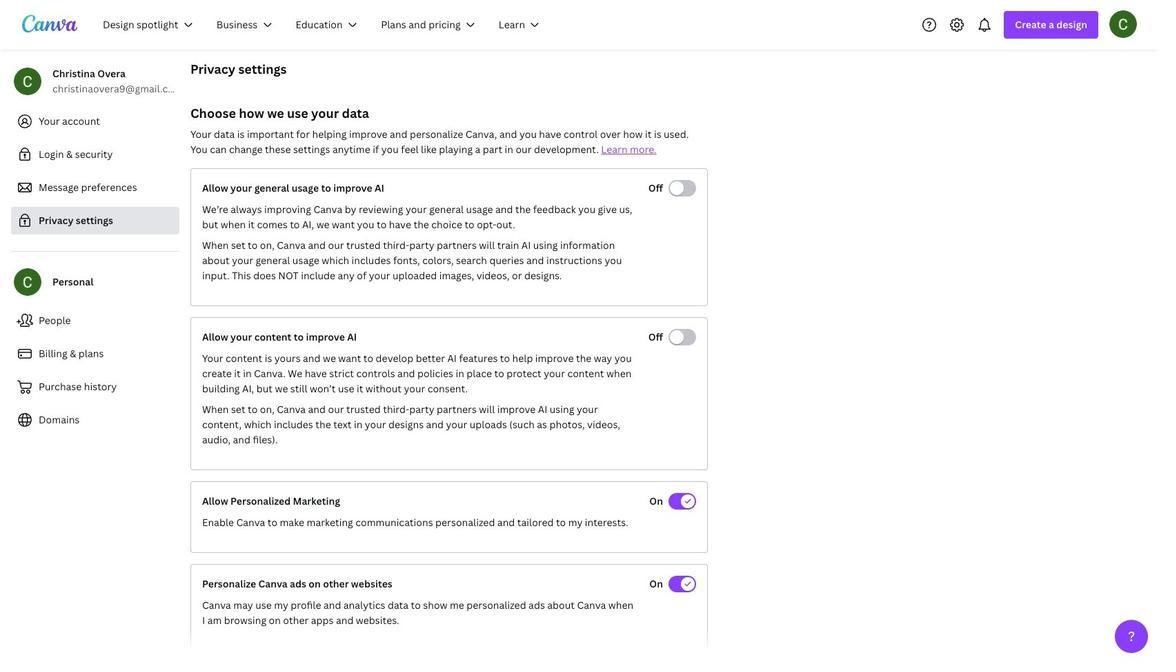 Task type: vqa. For each thing, say whether or not it's contained in the screenshot.
TOP LEVEL NAVIGATION ELEMENT
yes



Task type: describe. For each thing, give the bounding box(es) containing it.
top level navigation element
[[94, 11, 554, 39]]



Task type: locate. For each thing, give the bounding box(es) containing it.
christina overa image
[[1110, 10, 1137, 38]]



